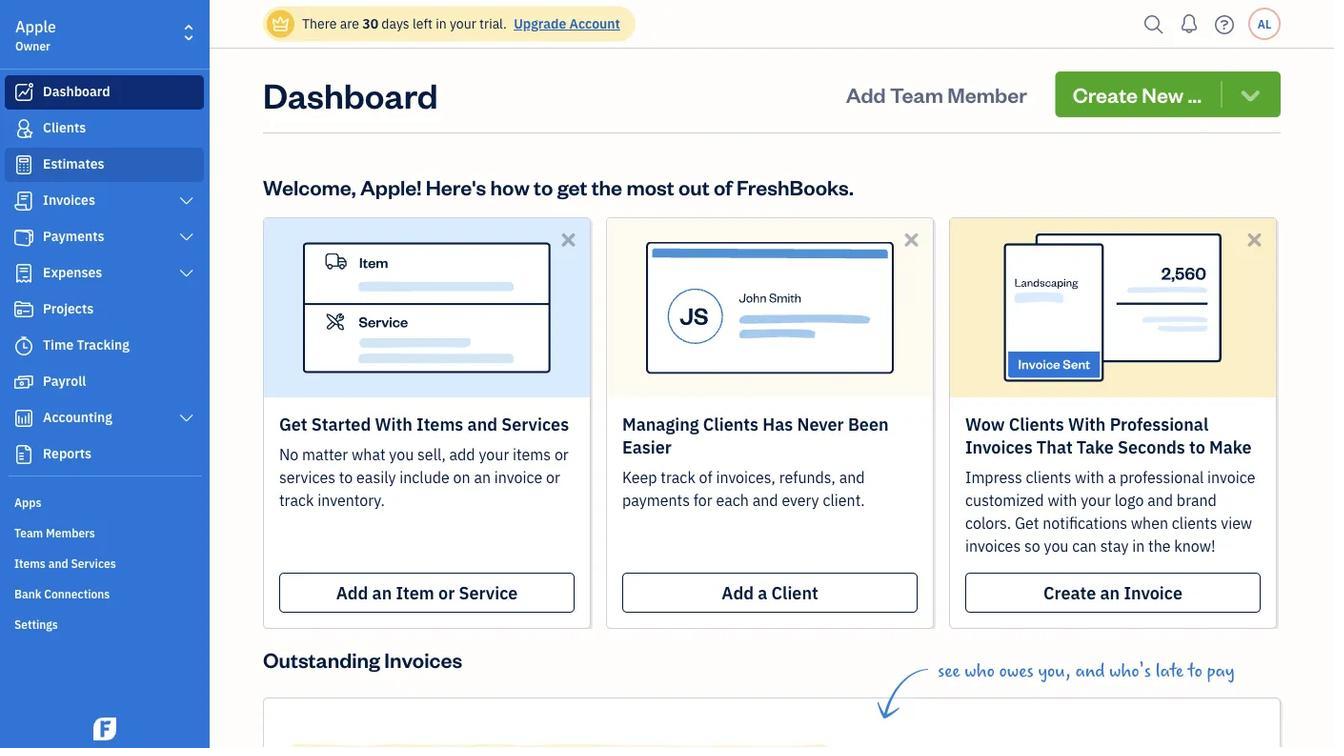 Task type: locate. For each thing, give the bounding box(es) containing it.
members
[[46, 525, 95, 540]]

you right so
[[1044, 536, 1069, 556]]

0 horizontal spatial the
[[592, 173, 622, 200]]

services inside get started with items and services no matter what you sell, add your items or services to easily include on an invoice or track inventory.
[[502, 413, 569, 435]]

a inside the wow clients with professional invoices that take seconds to make impress clients with a professional invoice customized with your logo and brand colors. get notifications when clients view invoices so you can stay in the know!
[[1108, 467, 1116, 488]]

create new …
[[1073, 81, 1202, 108]]

1 vertical spatial get
[[1015, 513, 1039, 533]]

invoices
[[965, 536, 1021, 556]]

estimate image
[[12, 155, 35, 174]]

inventory.
[[318, 490, 385, 510]]

an left invoice
[[1100, 581, 1120, 604]]

invoices down wow
[[965, 436, 1033, 458]]

of
[[714, 173, 733, 200], [699, 467, 713, 488]]

chevron large down image inside invoices link
[[178, 193, 195, 209]]

your inside get started with items and services no matter what you sell, add your items or services to easily include on an invoice or track inventory.
[[479, 445, 509, 465]]

1 dismiss image from the left
[[901, 229, 923, 251]]

invoice down items
[[494, 467, 542, 488]]

dashboard down are
[[263, 71, 438, 117]]

add a client link
[[622, 573, 918, 613]]

to left "get"
[[534, 173, 553, 200]]

clients left has
[[703, 413, 759, 435]]

invoice inside the wow clients with professional invoices that take seconds to make impress clients with a professional invoice customized with your logo and brand colors. get notifications when clients view invoices so you can stay in the know!
[[1208, 467, 1256, 488]]

0 horizontal spatial items
[[14, 556, 46, 571]]

payment image
[[12, 228, 35, 247]]

in inside the wow clients with professional invoices that take seconds to make impress clients with a professional invoice customized with your logo and brand colors. get notifications when clients view invoices so you can stay in the know!
[[1132, 536, 1145, 556]]

items up bank
[[14, 556, 46, 571]]

team inside button
[[890, 81, 944, 108]]

add a client
[[722, 581, 818, 604]]

customized
[[965, 490, 1044, 510]]

0 vertical spatial the
[[592, 173, 622, 200]]

clients up the know! in the right bottom of the page
[[1172, 513, 1218, 533]]

add for add an item or service
[[336, 581, 368, 604]]

an left item
[[372, 581, 392, 604]]

0 horizontal spatial track
[[279, 490, 314, 510]]

2 horizontal spatial your
[[1081, 490, 1111, 510]]

0 vertical spatial services
[[502, 413, 569, 435]]

30
[[362, 15, 378, 32]]

chevron large down image
[[178, 193, 195, 209], [178, 230, 195, 245], [178, 411, 195, 426]]

0 vertical spatial items
[[417, 413, 464, 435]]

0 horizontal spatial your
[[450, 15, 476, 32]]

to inside get started with items and services no matter what you sell, add your items or services to easily include on an invoice or track inventory.
[[339, 467, 353, 488]]

most
[[627, 173, 674, 200]]

time tracking
[[43, 336, 130, 354]]

a left client
[[758, 581, 768, 604]]

in
[[436, 15, 447, 32], [1132, 536, 1145, 556]]

clients down that at the bottom right of page
[[1026, 467, 1071, 488]]

track down services in the left bottom of the page
[[279, 490, 314, 510]]

and down professional
[[1148, 490, 1173, 510]]

or down items
[[546, 467, 560, 488]]

with inside get started with items and services no matter what you sell, add your items or services to easily include on an invoice or track inventory.
[[375, 413, 413, 435]]

team left the "member"
[[890, 81, 944, 108]]

here's
[[426, 173, 486, 200]]

apple
[[15, 17, 56, 37]]

and down team members
[[48, 556, 68, 571]]

stay
[[1101, 536, 1129, 556]]

1 horizontal spatial get
[[1015, 513, 1039, 533]]

create
[[1073, 81, 1138, 108], [1044, 581, 1096, 604]]

get inside get started with items and services no matter what you sell, add your items or services to easily include on an invoice or track inventory.
[[279, 413, 307, 435]]

1 horizontal spatial services
[[502, 413, 569, 435]]

2 horizontal spatial an
[[1100, 581, 1120, 604]]

with up what
[[375, 413, 413, 435]]

freshbooks.
[[737, 173, 854, 200]]

1 vertical spatial chevron large down image
[[178, 230, 195, 245]]

1 with from the left
[[375, 413, 413, 435]]

know!
[[1175, 536, 1216, 556]]

1 horizontal spatial of
[[714, 173, 733, 200]]

dashboard up clients 'link'
[[43, 82, 110, 100]]

how
[[490, 173, 530, 200]]

with for clients
[[1068, 413, 1106, 435]]

1 horizontal spatial the
[[1149, 536, 1171, 556]]

create inside dropdown button
[[1073, 81, 1138, 108]]

0 vertical spatial of
[[714, 173, 733, 200]]

late
[[1156, 660, 1184, 681]]

services up bank connections "link"
[[71, 556, 116, 571]]

2 horizontal spatial invoices
[[965, 436, 1033, 458]]

1 vertical spatial your
[[479, 445, 509, 465]]

2 horizontal spatial add
[[846, 81, 886, 108]]

1 vertical spatial team
[[14, 525, 43, 540]]

add inside button
[[846, 81, 886, 108]]

get up no
[[279, 413, 307, 435]]

in right left on the left top of the page
[[436, 15, 447, 32]]

projects
[[43, 300, 94, 317]]

1 vertical spatial services
[[71, 556, 116, 571]]

1 vertical spatial clients
[[1172, 513, 1218, 533]]

in right stay
[[1132, 536, 1145, 556]]

1 vertical spatial the
[[1149, 536, 1171, 556]]

1 horizontal spatial a
[[1108, 467, 1116, 488]]

clients
[[1026, 467, 1071, 488], [1172, 513, 1218, 533]]

0 vertical spatial create
[[1073, 81, 1138, 108]]

the right "get"
[[592, 173, 622, 200]]

payments link
[[5, 220, 204, 254]]

keep
[[622, 467, 657, 488]]

clients inside the wow clients with professional invoices that take seconds to make impress clients with a professional invoice customized with your logo and brand colors. get notifications when clients view invoices so you can stay in the know!
[[1009, 413, 1064, 435]]

client image
[[12, 119, 35, 138]]

clients inside managing clients has never been easier keep track of invoices, refunds, and payments for each and every client.
[[703, 413, 759, 435]]

1 horizontal spatial invoices
[[384, 646, 462, 673]]

1 horizontal spatial dashboard
[[263, 71, 438, 117]]

1 vertical spatial invoices
[[965, 436, 1033, 458]]

invoices up payments
[[43, 191, 95, 209]]

create an invoice
[[1044, 581, 1183, 604]]

0 horizontal spatial invoice
[[494, 467, 542, 488]]

your inside the wow clients with professional invoices that take seconds to make impress clients with a professional invoice customized with your logo and brand colors. get notifications when clients view invoices so you can stay in the know!
[[1081, 490, 1111, 510]]

to left make
[[1189, 436, 1205, 458]]

with
[[375, 413, 413, 435], [1068, 413, 1106, 435]]

your up notifications
[[1081, 490, 1111, 510]]

when
[[1131, 513, 1169, 533]]

0 vertical spatial chevron large down image
[[178, 193, 195, 209]]

items and services
[[14, 556, 116, 571]]

outstanding
[[263, 646, 380, 673]]

get up so
[[1015, 513, 1039, 533]]

0 horizontal spatial team
[[14, 525, 43, 540]]

get
[[279, 413, 307, 435], [1015, 513, 1039, 533]]

a
[[1108, 467, 1116, 488], [758, 581, 768, 604]]

or right item
[[438, 581, 455, 604]]

0 horizontal spatial of
[[699, 467, 713, 488]]

1 horizontal spatial team
[[890, 81, 944, 108]]

to inside the wow clients with professional invoices that take seconds to make impress clients with a professional invoice customized with your logo and brand colors. get notifications when clients view invoices so you can stay in the know!
[[1189, 436, 1205, 458]]

settings link
[[5, 609, 204, 638]]

0 horizontal spatial you
[[389, 445, 414, 465]]

dismiss image for wow clients with professional invoices that take seconds to make
[[1244, 229, 1266, 251]]

0 vertical spatial invoices
[[43, 191, 95, 209]]

freshbooks image
[[90, 718, 120, 741]]

0 vertical spatial your
[[450, 15, 476, 32]]

track up payments
[[661, 467, 696, 488]]

expenses link
[[5, 256, 204, 291]]

0 horizontal spatial clients
[[1026, 467, 1071, 488]]

so
[[1025, 536, 1041, 556]]

seconds
[[1118, 436, 1185, 458]]

2 vertical spatial your
[[1081, 490, 1111, 510]]

clients for managing
[[703, 413, 759, 435]]

bank connections
[[14, 586, 110, 601]]

0 horizontal spatial add
[[336, 581, 368, 604]]

you left the sell,
[[389, 445, 414, 465]]

1 horizontal spatial in
[[1132, 536, 1145, 556]]

0 vertical spatial track
[[661, 467, 696, 488]]

1 horizontal spatial add
[[722, 581, 754, 604]]

1 vertical spatial of
[[699, 467, 713, 488]]

with
[[1075, 467, 1105, 488], [1048, 490, 1077, 510]]

services
[[502, 413, 569, 435], [71, 556, 116, 571]]

logo
[[1115, 490, 1144, 510]]

services
[[279, 467, 336, 488]]

payments
[[43, 227, 104, 245]]

easier
[[622, 436, 672, 458]]

create left new
[[1073, 81, 1138, 108]]

invoice
[[494, 467, 542, 488], [1208, 467, 1256, 488]]

1 horizontal spatial clients
[[703, 413, 759, 435]]

items and services link
[[5, 548, 204, 577]]

1 horizontal spatial an
[[474, 467, 491, 488]]

1 vertical spatial in
[[1132, 536, 1145, 556]]

team members link
[[5, 518, 204, 546]]

create down can
[[1044, 581, 1096, 604]]

welcome, apple! here's how to get the most out of freshbooks.
[[263, 173, 854, 200]]

1 horizontal spatial your
[[479, 445, 509, 465]]

main element
[[0, 0, 257, 748]]

or right items
[[555, 445, 569, 465]]

get inside the wow clients with professional invoices that take seconds to make impress clients with a professional invoice customized with your logo and brand colors. get notifications when clients view invoices so you can stay in the know!
[[1015, 513, 1039, 533]]

clients up estimates
[[43, 119, 86, 136]]

2 chevron large down image from the top
[[178, 230, 195, 245]]

3 chevron large down image from the top
[[178, 411, 195, 426]]

1 horizontal spatial track
[[661, 467, 696, 488]]

0 horizontal spatial dashboard
[[43, 82, 110, 100]]

0 horizontal spatial an
[[372, 581, 392, 604]]

0 horizontal spatial clients
[[43, 119, 86, 136]]

expense image
[[12, 264, 35, 283]]

dashboard link
[[5, 75, 204, 110]]

your left trial.
[[450, 15, 476, 32]]

apps
[[14, 495, 41, 510]]

and up add
[[468, 413, 498, 435]]

with inside the wow clients with professional invoices that take seconds to make impress clients with a professional invoice customized with your logo and brand colors. get notifications when clients view invoices so you can stay in the know!
[[1068, 413, 1106, 435]]

or
[[555, 445, 569, 465], [546, 467, 560, 488], [438, 581, 455, 604]]

1 horizontal spatial with
[[1068, 413, 1106, 435]]

invoices down add an item or service link
[[384, 646, 462, 673]]

1 vertical spatial a
[[758, 581, 768, 604]]

of right out
[[714, 173, 733, 200]]

0 vertical spatial clients
[[1026, 467, 1071, 488]]

managing clients has never been easier keep track of invoices, refunds, and payments for each and every client.
[[622, 413, 889, 510]]

0 vertical spatial get
[[279, 413, 307, 435]]

view
[[1221, 513, 1252, 533]]

there are 30 days left in your trial. upgrade account
[[302, 15, 620, 32]]

0 vertical spatial in
[[436, 15, 447, 32]]

invoices inside the wow clients with professional invoices that take seconds to make impress clients with a professional invoice customized with your logo and brand colors. get notifications when clients view invoices so you can stay in the know!
[[965, 436, 1033, 458]]

1 vertical spatial you
[[1044, 536, 1069, 556]]

are
[[340, 15, 359, 32]]

an for and
[[372, 581, 392, 604]]

items
[[417, 413, 464, 435], [14, 556, 46, 571]]

connections
[[44, 586, 110, 601]]

the down when
[[1149, 536, 1171, 556]]

1 chevron large down image from the top
[[178, 193, 195, 209]]

2 with from the left
[[1068, 413, 1106, 435]]

team
[[890, 81, 944, 108], [14, 525, 43, 540]]

al
[[1258, 16, 1272, 31]]

with up notifications
[[1048, 490, 1077, 510]]

your
[[450, 15, 476, 32], [479, 445, 509, 465], [1081, 490, 1111, 510]]

2 dismiss image from the left
[[1244, 229, 1266, 251]]

new
[[1142, 81, 1184, 108]]

an right on
[[474, 467, 491, 488]]

1 horizontal spatial dismiss image
[[1244, 229, 1266, 251]]

1 vertical spatial items
[[14, 556, 46, 571]]

0 horizontal spatial get
[[279, 413, 307, 435]]

search image
[[1139, 10, 1169, 39]]

and
[[468, 413, 498, 435], [839, 467, 865, 488], [753, 490, 778, 510], [1148, 490, 1173, 510], [48, 556, 68, 571], [1075, 660, 1105, 681]]

1 invoice from the left
[[494, 467, 542, 488]]

create an invoice link
[[965, 573, 1261, 613]]

with up take
[[1068, 413, 1106, 435]]

0 vertical spatial a
[[1108, 467, 1116, 488]]

dashboard
[[263, 71, 438, 117], [43, 82, 110, 100]]

dismiss image
[[901, 229, 923, 251], [1244, 229, 1266, 251]]

apple owner
[[15, 17, 56, 53]]

invoices,
[[716, 467, 776, 488]]

0 horizontal spatial dismiss image
[[901, 229, 923, 251]]

projects link
[[5, 293, 204, 327]]

matter
[[302, 445, 348, 465]]

accounting
[[43, 408, 112, 426]]

1 vertical spatial track
[[279, 490, 314, 510]]

team down apps
[[14, 525, 43, 540]]

invoice inside get started with items and services no matter what you sell, add your items or services to easily include on an invoice or track inventory.
[[494, 467, 542, 488]]

services up items
[[502, 413, 569, 435]]

a up 'logo'
[[1108, 467, 1116, 488]]

0 horizontal spatial with
[[375, 413, 413, 435]]

0 horizontal spatial in
[[436, 15, 447, 32]]

clients up that at the bottom right of page
[[1009, 413, 1064, 435]]

items up the sell,
[[417, 413, 464, 435]]

0 horizontal spatial invoices
[[43, 191, 95, 209]]

invoice down make
[[1208, 467, 1256, 488]]

0 vertical spatial you
[[389, 445, 414, 465]]

invoices inside "main" element
[[43, 191, 95, 209]]

to up inventory.
[[339, 467, 353, 488]]

see who owes you, and who's late to pay
[[938, 660, 1235, 681]]

invoice image
[[12, 192, 35, 211]]

0 vertical spatial team
[[890, 81, 944, 108]]

2 horizontal spatial clients
[[1009, 413, 1064, 435]]

an
[[474, 467, 491, 488], [372, 581, 392, 604], [1100, 581, 1120, 604]]

chevron large down image for payments
[[178, 230, 195, 245]]

with down take
[[1075, 467, 1105, 488]]

and down the invoices,
[[753, 490, 778, 510]]

1 vertical spatial create
[[1044, 581, 1096, 604]]

1 horizontal spatial items
[[417, 413, 464, 435]]

dashboard image
[[12, 83, 35, 102]]

time
[[43, 336, 74, 354]]

your right add
[[479, 445, 509, 465]]

2 invoice from the left
[[1208, 467, 1256, 488]]

1 horizontal spatial you
[[1044, 536, 1069, 556]]

1 horizontal spatial invoice
[[1208, 467, 1256, 488]]

0 horizontal spatial a
[[758, 581, 768, 604]]

2 vertical spatial chevron large down image
[[178, 411, 195, 426]]

of up for
[[699, 467, 713, 488]]

0 horizontal spatial services
[[71, 556, 116, 571]]



Task type: vqa. For each thing, say whether or not it's contained in the screenshot.
who's
yes



Task type: describe. For each thing, give the bounding box(es) containing it.
1 horizontal spatial clients
[[1172, 513, 1218, 533]]

and right you,
[[1075, 660, 1105, 681]]

timer image
[[12, 336, 35, 356]]

2 vertical spatial or
[[438, 581, 455, 604]]

chevron large down image for accounting
[[178, 411, 195, 426]]

member
[[948, 81, 1027, 108]]

tracking
[[77, 336, 130, 354]]

every
[[782, 490, 819, 510]]

create for create new …
[[1073, 81, 1138, 108]]

never
[[797, 413, 844, 435]]

track inside get started with items and services no matter what you sell, add your items or services to easily include on an invoice or track inventory.
[[279, 490, 314, 510]]

the inside the wow clients with professional invoices that take seconds to make impress clients with a professional invoice customized with your logo and brand colors. get notifications when clients view invoices so you can stay in the know!
[[1149, 536, 1171, 556]]

bank connections link
[[5, 579, 204, 607]]

left
[[413, 15, 433, 32]]

team inside "main" element
[[14, 525, 43, 540]]

get started with items and services no matter what you sell, add your items or services to easily include on an invoice or track inventory.
[[279, 413, 569, 510]]

track inside managing clients has never been easier keep track of invoices, refunds, and payments for each and every client.
[[661, 467, 696, 488]]

for
[[694, 490, 713, 510]]

and inside get started with items and services no matter what you sell, add your items or services to easily include on an invoice or track inventory.
[[468, 413, 498, 435]]

create for create an invoice
[[1044, 581, 1096, 604]]

no
[[279, 445, 299, 465]]

dashboard inside "main" element
[[43, 82, 110, 100]]

estimates
[[43, 155, 104, 173]]

there
[[302, 15, 337, 32]]

chart image
[[12, 409, 35, 428]]

items inside "main" element
[[14, 556, 46, 571]]

who's
[[1109, 660, 1151, 681]]

owner
[[15, 38, 50, 53]]

trial.
[[479, 15, 507, 32]]

wow
[[965, 413, 1005, 435]]

make
[[1210, 436, 1252, 458]]

0 vertical spatial or
[[555, 445, 569, 465]]

dismiss image for managing clients has never been easier
[[901, 229, 923, 251]]

you inside the wow clients with professional invoices that take seconds to make impress clients with a professional invoice customized with your logo and brand colors. get notifications when clients view invoices so you can stay in the know!
[[1044, 536, 1069, 556]]

impress
[[965, 467, 1022, 488]]

managing
[[622, 413, 699, 435]]

invoice
[[1124, 581, 1183, 604]]

an inside get started with items and services no matter what you sell, add your items or services to easily include on an invoice or track inventory.
[[474, 467, 491, 488]]

invoices link
[[5, 184, 204, 218]]

add
[[449, 445, 475, 465]]

an for invoices
[[1100, 581, 1120, 604]]

add team member
[[846, 81, 1027, 108]]

chevron large down image
[[178, 266, 195, 281]]

1 vertical spatial or
[[546, 467, 560, 488]]

add for add a client
[[722, 581, 754, 604]]

crown image
[[271, 14, 291, 34]]

days
[[382, 15, 409, 32]]

add an item or service link
[[279, 573, 575, 613]]

service
[[459, 581, 518, 604]]

each
[[716, 490, 749, 510]]

al button
[[1249, 8, 1281, 40]]

chevron large down image for invoices
[[178, 193, 195, 209]]

professional
[[1120, 467, 1204, 488]]

apps link
[[5, 487, 204, 516]]

money image
[[12, 373, 35, 392]]

notifications image
[[1174, 5, 1205, 43]]

0 vertical spatial with
[[1075, 467, 1105, 488]]

items inside get started with items and services no matter what you sell, add your items or services to easily include on an invoice or track inventory.
[[417, 413, 464, 435]]

colors.
[[965, 513, 1011, 533]]

client.
[[823, 490, 865, 510]]

items
[[513, 445, 551, 465]]

payroll link
[[5, 365, 204, 399]]

and up client.
[[839, 467, 865, 488]]

to left pay
[[1188, 660, 1203, 681]]

add an item or service
[[336, 581, 518, 604]]

notifications
[[1043, 513, 1128, 533]]

include
[[399, 467, 450, 488]]

outstanding invoices
[[263, 646, 462, 673]]

started
[[312, 413, 371, 435]]

clients for wow
[[1009, 413, 1064, 435]]

services inside "main" element
[[71, 556, 116, 571]]

1 vertical spatial with
[[1048, 490, 1077, 510]]

upgrade account link
[[510, 15, 620, 32]]

team members
[[14, 525, 95, 540]]

add team member button
[[829, 71, 1044, 117]]

take
[[1077, 436, 1114, 458]]

that
[[1037, 436, 1073, 458]]

brand
[[1177, 490, 1217, 510]]

2 vertical spatial invoices
[[384, 646, 462, 673]]

clients inside 'link'
[[43, 119, 86, 136]]

has
[[763, 413, 793, 435]]

upgrade
[[514, 15, 566, 32]]

expenses
[[43, 264, 102, 281]]

…
[[1188, 81, 1202, 108]]

sell,
[[418, 445, 446, 465]]

pay
[[1207, 660, 1235, 681]]

account
[[570, 15, 620, 32]]

clients link
[[5, 112, 204, 146]]

see
[[938, 660, 960, 681]]

who
[[965, 660, 995, 681]]

settings
[[14, 617, 58, 632]]

add for add team member
[[846, 81, 886, 108]]

bank
[[14, 586, 41, 601]]

of inside managing clients has never been easier keep track of invoices, refunds, and payments for each and every client.
[[699, 467, 713, 488]]

been
[[848, 413, 889, 435]]

go to help image
[[1209, 10, 1240, 39]]

and inside "main" element
[[48, 556, 68, 571]]

project image
[[12, 300, 35, 319]]

what
[[352, 445, 386, 465]]

item
[[396, 581, 434, 604]]

easily
[[357, 467, 396, 488]]

you inside get started with items and services no matter what you sell, add your items or services to easily include on an invoice or track inventory.
[[389, 445, 414, 465]]

with for started
[[375, 413, 413, 435]]

you,
[[1038, 660, 1071, 681]]

apple!
[[360, 173, 422, 200]]

get
[[557, 173, 587, 200]]

dismiss image
[[558, 229, 579, 251]]

create new … button
[[1056, 71, 1281, 117]]

and inside the wow clients with professional invoices that take seconds to make impress clients with a professional invoice customized with your logo and brand colors. get notifications when clients view invoices so you can stay in the know!
[[1148, 490, 1173, 510]]

estimates link
[[5, 148, 204, 182]]

client
[[772, 581, 818, 604]]

reports
[[43, 445, 91, 462]]

chevrondown image
[[1237, 81, 1264, 108]]

report image
[[12, 445, 35, 464]]

reports link
[[5, 437, 204, 472]]

can
[[1072, 536, 1097, 556]]



